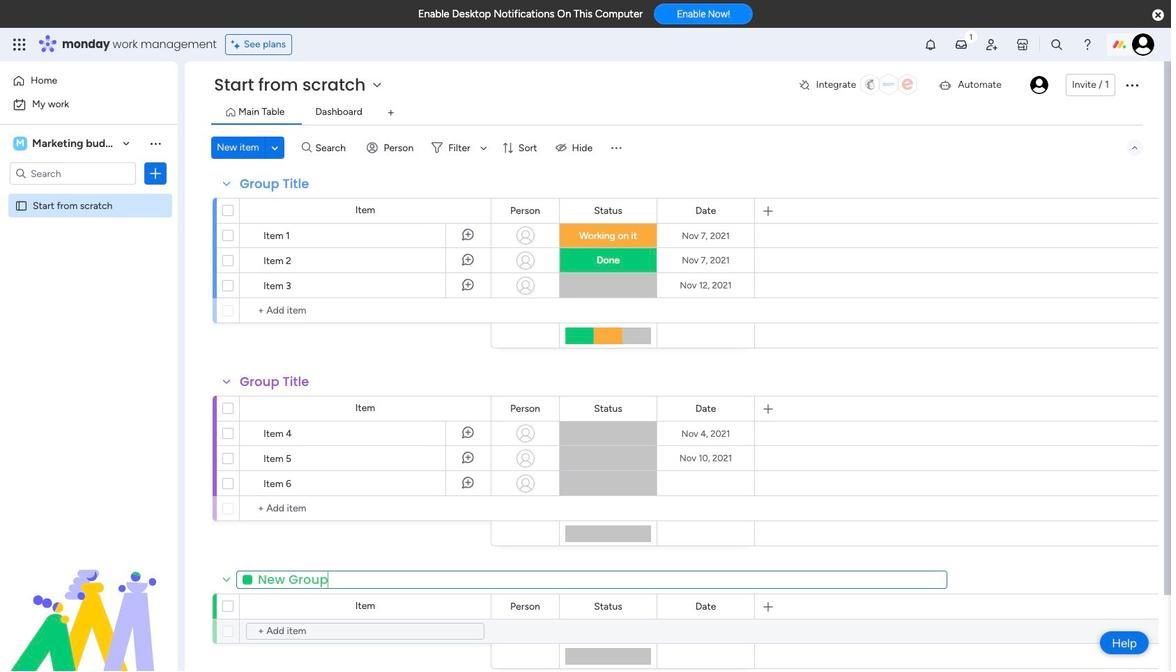 Task type: vqa. For each thing, say whether or not it's contained in the screenshot.
Give feedback
no



Task type: describe. For each thing, give the bounding box(es) containing it.
invite members image
[[985, 38, 999, 52]]

1 horizontal spatial kendall parks image
[[1132, 33, 1154, 56]]

0 vertical spatial option
[[8, 70, 169, 92]]

arrow down image
[[475, 139, 492, 156]]

v2 search image
[[302, 140, 312, 156]]

workspace options image
[[148, 136, 162, 150]]

menu image
[[609, 141, 623, 155]]

0 horizontal spatial kendall parks image
[[1030, 76, 1048, 94]]

notifications image
[[924, 38, 938, 52]]

0 horizontal spatial options image
[[148, 167, 162, 181]]

lottie animation element
[[0, 531, 178, 671]]

lottie animation image
[[0, 531, 178, 671]]

workspace selection element
[[13, 135, 123, 152]]

1 horizontal spatial options image
[[1124, 77, 1140, 93]]

1 image
[[965, 29, 977, 44]]

dapulse close image
[[1152, 8, 1164, 22]]

Search in workspace field
[[29, 166, 116, 182]]

search everything image
[[1050, 38, 1064, 52]]

1 vertical spatial + add item text field
[[247, 501, 484, 517]]

collapse image
[[1129, 142, 1140, 153]]

workspace image
[[13, 136, 27, 151]]



Task type: locate. For each thing, give the bounding box(es) containing it.
help image
[[1081, 38, 1094, 52]]

options image
[[1124, 77, 1140, 93], [148, 167, 162, 181]]

None field
[[236, 175, 313, 193], [507, 203, 544, 219], [591, 203, 626, 219], [692, 203, 720, 219], [236, 373, 313, 391], [507, 401, 544, 417], [591, 401, 626, 417], [692, 401, 720, 417], [236, 571, 947, 589], [507, 599, 544, 615], [591, 599, 626, 615], [692, 599, 720, 615], [236, 175, 313, 193], [507, 203, 544, 219], [591, 203, 626, 219], [692, 203, 720, 219], [236, 373, 313, 391], [507, 401, 544, 417], [591, 401, 626, 417], [692, 401, 720, 417], [236, 571, 947, 589], [507, 599, 544, 615], [591, 599, 626, 615], [692, 599, 720, 615]]

1 vertical spatial kendall parks image
[[1030, 76, 1048, 94]]

tab list
[[211, 102, 1143, 125]]

+ Add item text field
[[247, 303, 484, 319], [247, 501, 484, 517], [246, 623, 484, 640]]

kendall parks image
[[1132, 33, 1154, 56], [1030, 76, 1048, 94]]

list box
[[0, 191, 178, 405]]

option
[[8, 70, 169, 92], [8, 93, 169, 116], [0, 193, 178, 196]]

update feed image
[[954, 38, 968, 52]]

monday marketplace image
[[1016, 38, 1030, 52]]

add view image
[[388, 108, 394, 118]]

see plans image
[[231, 37, 244, 52]]

1 vertical spatial option
[[8, 93, 169, 116]]

select product image
[[13, 38, 26, 52]]

1 vertical spatial options image
[[148, 167, 162, 181]]

public board image
[[15, 199, 28, 212]]

Search field
[[312, 138, 354, 158]]

tab
[[380, 102, 402, 124]]

0 vertical spatial + add item text field
[[247, 303, 484, 319]]

0 vertical spatial options image
[[1124, 77, 1140, 93]]

0 vertical spatial kendall parks image
[[1132, 33, 1154, 56]]

options image up collapse image
[[1124, 77, 1140, 93]]

2 vertical spatial + add item text field
[[246, 623, 484, 640]]

2 vertical spatial option
[[0, 193, 178, 196]]

angle down image
[[271, 143, 278, 153]]

options image down workspace options icon
[[148, 167, 162, 181]]



